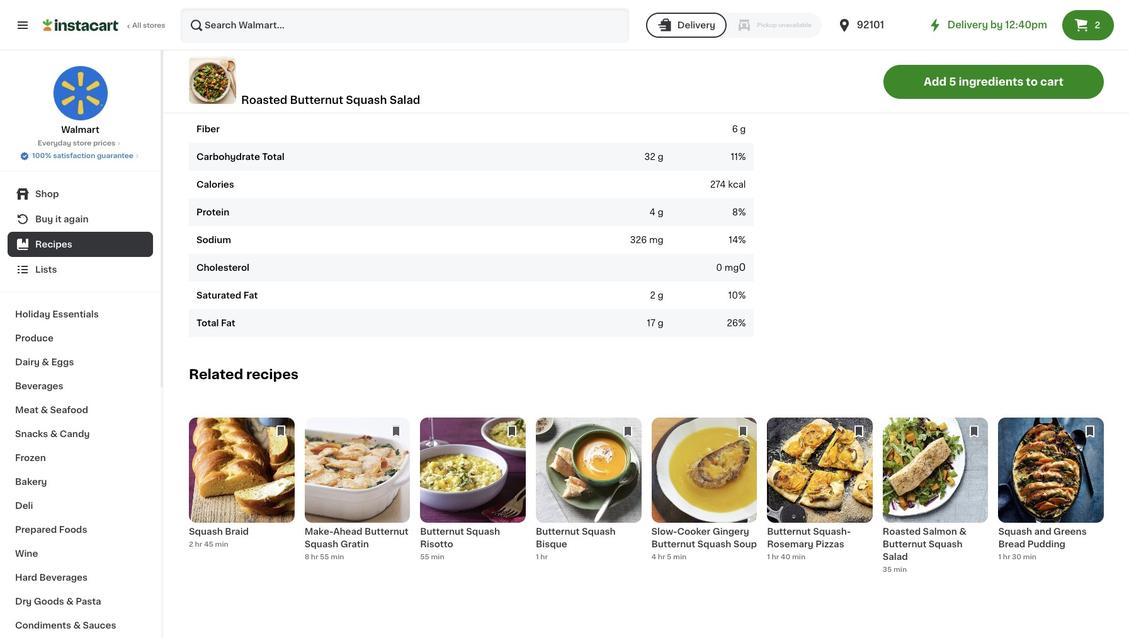 Task type: vqa. For each thing, say whether or not it's contained in the screenshot.
Woodlands Cologne
no



Task type: locate. For each thing, give the bounding box(es) containing it.
100%
[[32, 152, 51, 159]]

30 down turning
[[770, 22, 782, 31]]

min for make-ahead butternut squash gratin
[[331, 554, 344, 561]]

hr for squash braid
[[195, 541, 202, 548]]

recipes
[[35, 240, 72, 249]]

sheet.
[[1026, 0, 1054, 6]]

1 horizontal spatial 8
[[733, 208, 739, 217]]

halfway
[[870, 9, 905, 18]]

0 horizontal spatial mg
[[650, 235, 664, 244]]

4 % from the top
[[739, 291, 746, 300]]

% down "8 %"
[[739, 235, 746, 244]]

to down turning
[[784, 22, 794, 31]]

hr down make- at bottom left
[[311, 554, 318, 561]]

1 for 1 hr 30 min
[[999, 554, 1002, 561]]

fat for total fat
[[221, 319, 235, 327]]

6 recipe card group from the left
[[768, 418, 873, 573]]

seafood
[[50, 406, 88, 415]]

1 horizontal spatial inch
[[466, 27, 485, 36]]

baking
[[995, 0, 1024, 6]]

8 recipe card group from the left
[[999, 418, 1105, 573]]

rimmed
[[958, 0, 992, 6]]

g up 17 g
[[658, 291, 664, 300]]

risotto
[[420, 540, 454, 549]]

salmon
[[923, 528, 958, 536]]

and inside transfer to a serving bowl. toss immediately with spinach, cranberries, and pecans (if using). serve warm.
[[991, 45, 1007, 53]]

35 down vegetables in the right top of the page
[[796, 22, 807, 31]]

1 vertical spatial mg
[[725, 263, 739, 272]]

using).
[[678, 57, 708, 66]]

min down cooker
[[674, 554, 687, 561]]

1- left pieces.
[[458, 27, 466, 36]]

7 recipe card group from the left
[[883, 418, 989, 575]]

toss up roast,
[[678, 0, 699, 6]]

to inside button
[[1027, 77, 1038, 87]]

4 hr 5 min
[[652, 554, 687, 561]]

slow-
[[652, 528, 678, 536]]

roasted up carbohydrate total
[[241, 95, 288, 105]]

2 55 from the left
[[420, 554, 430, 561]]

squash
[[1006, 9, 1038, 18]]

3 % from the top
[[739, 235, 746, 244]]

cut
[[376, 27, 390, 36]]

1 hr 30 min
[[999, 554, 1037, 561]]

g right 32
[[658, 152, 664, 161]]

pudding
[[1028, 540, 1066, 549]]

8 for 8 hr 55 min
[[305, 554, 309, 561]]

4 left 'using).'
[[654, 48, 660, 57]]

8 inside recipe card group
[[305, 554, 309, 561]]

all stores link
[[43, 8, 166, 43]]

4 inside recipe card group
[[652, 554, 657, 561]]

0 horizontal spatial 1-
[[285, 27, 293, 36]]

butternut right info on the left top
[[290, 95, 343, 105]]

1- right onion
[[285, 27, 293, 36]]

4 up the 326 mg at the top right
[[650, 208, 656, 217]]

0 vertical spatial fat
[[244, 291, 258, 300]]

8 up '14'
[[733, 208, 739, 217]]

1 for 1 hr 40 min
[[768, 554, 771, 561]]

0 horizontal spatial toss
[[678, 0, 699, 6]]

hr left 45
[[195, 541, 202, 548]]

info
[[255, 90, 282, 103]]

& left sauces
[[73, 621, 81, 630]]

delivery down roast,
[[678, 21, 716, 30]]

mg up "10"
[[725, 263, 739, 272]]

5 % from the top
[[739, 319, 746, 327]]

hr down the bisque
[[541, 554, 548, 561]]

bisque
[[536, 540, 568, 549]]

0 horizontal spatial roasted
[[241, 95, 288, 105]]

0 horizontal spatial total
[[197, 319, 219, 327]]

1 1- from the left
[[285, 27, 293, 36]]

roasted butternut squash salad
[[241, 95, 421, 105]]

0 horizontal spatial into
[[266, 27, 283, 36]]

1 vertical spatial 4
[[650, 208, 656, 217]]

0 horizontal spatial inch
[[293, 27, 312, 36]]

shop link
[[8, 181, 153, 207]]

0 vertical spatial 8
[[733, 208, 739, 217]]

to up through
[[939, 0, 949, 6]]

0 horizontal spatial 35
[[796, 22, 807, 31]]

0 horizontal spatial delivery
[[678, 21, 716, 30]]

toss right bowl.
[[796, 45, 816, 53]]

0 vertical spatial total
[[262, 152, 285, 161]]

butternut up 4 hr 5 min
[[652, 540, 696, 549]]

3 recipe card group from the left
[[420, 418, 526, 573]]

wedges,
[[314, 27, 351, 36]]

walmart
[[61, 125, 99, 134]]

92101 button
[[837, 8, 913, 43]]

squash,
[[771, 0, 805, 6]]

butternut up risotto
[[420, 528, 464, 536]]

0 horizontal spatial 8
[[305, 554, 309, 561]]

1 horizontal spatial fat
[[244, 291, 258, 300]]

through
[[907, 9, 942, 18]]

1 vertical spatial 5
[[667, 554, 672, 561]]

goods
[[34, 597, 64, 606]]

g right "6"
[[741, 125, 746, 133]]

pieces.
[[487, 27, 519, 36]]

fat right saturated
[[244, 291, 258, 300]]

% for 8
[[739, 208, 746, 217]]

recipe card group containing squash and greens bread pudding
[[999, 418, 1105, 573]]

guarantee
[[97, 152, 134, 159]]

1 horizontal spatial roasted
[[883, 528, 921, 536]]

1 vertical spatial total
[[197, 319, 219, 327]]

and
[[822, 0, 839, 6], [742, 9, 759, 18], [678, 22, 695, 31], [991, 45, 1007, 53], [1035, 528, 1052, 536]]

2 % from the top
[[739, 208, 746, 217]]

deli
[[15, 502, 33, 510]]

to left cart
[[1027, 77, 1038, 87]]

buy it again
[[35, 215, 89, 224]]

45
[[204, 541, 214, 548]]

0 horizontal spatial 55
[[320, 554, 329, 561]]

squash inside squash and greens bread pudding
[[999, 528, 1033, 536]]

inch left pieces.
[[466, 27, 485, 36]]

1 horizontal spatial delivery
[[948, 20, 989, 30]]

beverages up dry goods & pasta
[[39, 573, 88, 582]]

1 vertical spatial 35
[[883, 566, 892, 573]]

1 vertical spatial roasted
[[883, 528, 921, 536]]

squash inside make-ahead butternut squash gratin
[[305, 540, 339, 549]]

4 down slow-
[[652, 554, 657, 561]]

min down gratin
[[331, 554, 344, 561]]

min down pudding
[[1024, 554, 1037, 561]]

1 vertical spatial 30
[[1013, 554, 1022, 561]]

and up pudding
[[1035, 528, 1052, 536]]

frozen link
[[8, 446, 153, 470]]

transfer
[[678, 45, 714, 53]]

0 horizontal spatial a
[[728, 45, 733, 53]]

8 %
[[733, 208, 746, 217]]

& left candy
[[50, 430, 58, 439]]

0 horizontal spatial fat
[[221, 319, 235, 327]]

dairy
[[15, 358, 40, 367]]

toss inside "toss together onion, squash, oil, and salt in a bowl; transfer to a rimmed baking sheet. roast, stirring and turning vegetables once halfway through roasting, until squash is tender and lightly browned, 30 to 35 minutes."
[[678, 0, 699, 6]]

delivery for delivery
[[678, 21, 716, 30]]

hr down bread
[[1004, 554, 1011, 561]]

rosemary
[[768, 540, 814, 549]]

1 horizontal spatial toss
[[796, 45, 816, 53]]

30 inside "toss together onion, squash, oil, and salt in a bowl; transfer to a rimmed baking sheet. roast, stirring and turning vegetables once halfway through roasting, until squash is tender and lightly browned, 30 to 35 minutes."
[[770, 22, 782, 31]]

min right 40
[[793, 554, 806, 561]]

meat
[[15, 406, 38, 415]]

condiments & sauces
[[15, 621, 116, 630]]

5 recipe card group from the left
[[652, 418, 757, 573]]

0 vertical spatial mg
[[650, 235, 664, 244]]

roasted left salmon
[[883, 528, 921, 536]]

0 vertical spatial beverages
[[15, 382, 63, 391]]

butternut inside slow-cooker gingery butternut squash soup
[[652, 540, 696, 549]]

% up 26 %
[[739, 291, 746, 300]]

into right crosswise
[[439, 27, 456, 36]]

butternut inside make-ahead butternut squash gratin
[[365, 528, 409, 536]]

min down squash braid
[[215, 541, 229, 548]]

mg right 326 at the top of page
[[650, 235, 664, 244]]

beverages down dairy & eggs
[[15, 382, 63, 391]]

total down saturated
[[197, 319, 219, 327]]

kcal
[[729, 180, 746, 189]]

% down 6 g
[[739, 152, 746, 161]]

1 horizontal spatial 55
[[420, 554, 430, 561]]

cholesterol
[[197, 263, 250, 272]]

min down risotto
[[431, 554, 445, 561]]

1 vertical spatial fat
[[221, 319, 235, 327]]

1 horizontal spatial 5
[[950, 77, 957, 87]]

total right carbohydrate
[[262, 152, 285, 161]]

1 % from the top
[[739, 152, 746, 161]]

& for sauces
[[73, 621, 81, 630]]

30 down bread
[[1013, 554, 1022, 561]]

serving
[[735, 45, 768, 53]]

1-
[[285, 27, 293, 36], [458, 27, 466, 36]]

1 horizontal spatial 1-
[[458, 27, 466, 36]]

12:40pm
[[1006, 20, 1048, 30]]

2 button
[[1063, 10, 1115, 40]]

butternut up 35 min
[[883, 540, 927, 549]]

store
[[73, 140, 92, 147]]

condiments & sauces link
[[8, 614, 153, 638]]

butternut
[[290, 95, 343, 105], [365, 528, 409, 536], [420, 528, 464, 536], [536, 528, 580, 536], [768, 528, 811, 536], [652, 540, 696, 549], [883, 540, 927, 549]]

calories
[[197, 180, 234, 189]]

& right salmon
[[960, 528, 967, 536]]

1 for 1
[[197, 1, 201, 9]]

% up 14 %
[[739, 208, 746, 217]]

1 vertical spatial beverages
[[39, 573, 88, 582]]

transfer
[[903, 0, 937, 6]]

serve
[[710, 57, 736, 66]]

1 horizontal spatial salad
[[883, 553, 909, 562]]

recipe card group containing squash braid
[[189, 418, 295, 573]]

8 down make- at bottom left
[[305, 554, 309, 561]]

& right meat
[[41, 406, 48, 415]]

g up the 326 mg at the top right
[[658, 208, 664, 217]]

0 vertical spatial 30
[[770, 22, 782, 31]]

14 %
[[729, 235, 746, 244]]

0 horizontal spatial 30
[[770, 22, 782, 31]]

& for candy
[[50, 430, 58, 439]]

immediately
[[818, 45, 873, 53]]

5 right add
[[950, 77, 957, 87]]

% down 10 % at the right of page
[[739, 319, 746, 327]]

hr for butternut squash- rosemary pizzas
[[772, 554, 780, 561]]

delivery down roasting,
[[948, 20, 989, 30]]

eggs
[[51, 358, 74, 367]]

0 vertical spatial 35
[[796, 22, 807, 31]]

delivery by 12:40pm link
[[928, 18, 1048, 33]]

& left eggs
[[42, 358, 49, 367]]

55 down make- at bottom left
[[320, 554, 329, 561]]

100% satisfaction guarantee
[[32, 152, 134, 159]]

2 recipe card group from the left
[[305, 418, 410, 573]]

recipe card group containing butternut squash- rosemary pizzas
[[768, 418, 873, 573]]

0 horizontal spatial salad
[[390, 95, 421, 105]]

salad
[[390, 95, 421, 105], [883, 553, 909, 562]]

1 horizontal spatial into
[[439, 27, 456, 36]]

bowl.
[[770, 45, 793, 53]]

dairy & eggs
[[15, 358, 74, 367]]

1 horizontal spatial 35
[[883, 566, 892, 573]]

4 recipe card group from the left
[[536, 418, 642, 573]]

and down delivery by 12:40pm
[[991, 45, 1007, 53]]

55 down risotto
[[420, 554, 430, 561]]

g for 4 g
[[658, 208, 664, 217]]

service type group
[[646, 13, 822, 38]]

5 inside recipe card group
[[667, 554, 672, 561]]

delivery inside delivery button
[[678, 21, 716, 30]]

1 horizontal spatial mg
[[725, 263, 739, 272]]

& for seafood
[[41, 406, 48, 415]]

recipe card group containing slow-cooker gingery butternut squash soup
[[652, 418, 757, 573]]

mg for 326 mg
[[650, 235, 664, 244]]

g for 6 g
[[741, 125, 746, 133]]

roasted inside roasted salmon & butternut squash salad
[[883, 528, 921, 536]]

squash inside slow-cooker gingery butternut squash soup
[[698, 540, 732, 549]]

with
[[875, 45, 894, 53]]

17
[[647, 319, 656, 327]]

recipe card group containing butternut squash bisque
[[536, 418, 642, 573]]

butternut up rosemary
[[768, 528, 811, 536]]

1 horizontal spatial total
[[262, 152, 285, 161]]

a right in
[[870, 0, 875, 6]]

hr left 40
[[772, 554, 780, 561]]

butternut up the bisque
[[536, 528, 580, 536]]

a inside transfer to a serving bowl. toss immediately with spinach, cranberries, and pecans (if using). serve warm.
[[728, 45, 733, 53]]

protein
[[197, 208, 230, 217]]

a up roasting,
[[951, 0, 956, 6]]

nutrition info
[[189, 90, 282, 103]]

0 vertical spatial salad
[[390, 95, 421, 105]]

1 55 from the left
[[320, 554, 329, 561]]

a up serve
[[728, 45, 733, 53]]

add
[[924, 77, 947, 87]]

lightly
[[697, 22, 724, 31]]

butternut inside 'butternut squash- rosemary pizzas'
[[768, 528, 811, 536]]

to
[[939, 0, 949, 6], [784, 22, 794, 31], [716, 45, 726, 53], [1027, 77, 1038, 87]]

recipe card group
[[189, 418, 295, 573], [305, 418, 410, 573], [420, 418, 526, 573], [536, 418, 642, 573], [652, 418, 757, 573], [768, 418, 873, 573], [883, 418, 989, 575], [999, 418, 1105, 573]]

1 vertical spatial salad
[[883, 553, 909, 562]]

g right 17
[[658, 319, 664, 327]]

0 horizontal spatial 0
[[717, 263, 723, 272]]

mg inside 0 mg 0
[[725, 263, 739, 272]]

2 hr 45 min
[[189, 541, 229, 548]]

hr down slow-
[[658, 554, 666, 561]]

0 vertical spatial 4
[[654, 48, 660, 57]]

2 vertical spatial 4
[[652, 554, 657, 561]]

all stores
[[132, 22, 166, 29]]

2 inside recipe card group
[[189, 541, 193, 548]]

4 g
[[650, 208, 664, 217]]

&
[[42, 358, 49, 367], [41, 406, 48, 415], [50, 430, 58, 439], [960, 528, 967, 536], [66, 597, 74, 606], [73, 621, 81, 630]]

bread
[[999, 540, 1026, 549]]

4 for 4 hr 5 min
[[652, 554, 657, 561]]

32 g
[[645, 152, 664, 161]]

to up serve
[[716, 45, 726, 53]]

butternut up gratin
[[365, 528, 409, 536]]

fat
[[244, 291, 258, 300], [221, 319, 235, 327]]

everyday
[[38, 140, 71, 147]]

beverages inside beverages link
[[15, 382, 63, 391]]

8 for 8 %
[[733, 208, 739, 217]]

1 horizontal spatial 0
[[739, 262, 746, 272]]

None search field
[[180, 8, 630, 43]]

(if
[[1044, 45, 1054, 53]]

2 inside button
[[1095, 21, 1101, 30]]

2 inch from the left
[[466, 27, 485, 36]]

salt
[[841, 0, 857, 6]]

squash inside butternut squash bisque
[[582, 528, 616, 536]]

0 horizontal spatial 5
[[667, 554, 672, 561]]

5 down slow-
[[667, 554, 672, 561]]

walmart logo image
[[53, 66, 108, 121]]

0 vertical spatial toss
[[678, 0, 699, 6]]

and down onion,
[[742, 9, 759, 18]]

lists link
[[8, 257, 153, 282]]

greens
[[1054, 528, 1087, 536]]

0 vertical spatial 5
[[950, 77, 957, 87]]

into right onion
[[266, 27, 283, 36]]

35 down roasted salmon & butternut squash salad
[[883, 566, 892, 573]]

30
[[770, 22, 782, 31], [1013, 554, 1022, 561]]

beverages
[[15, 382, 63, 391], [39, 573, 88, 582]]

1 hr 40 min
[[768, 554, 806, 561]]

40
[[781, 554, 791, 561]]

1 horizontal spatial 30
[[1013, 554, 1022, 561]]

1 recipe card group from the left
[[189, 418, 295, 573]]

hr for slow-cooker gingery butternut squash soup
[[658, 554, 666, 561]]

fat down saturated fat
[[221, 319, 235, 327]]

1 vertical spatial toss
[[796, 45, 816, 53]]

1 vertical spatial 8
[[305, 554, 309, 561]]

0 vertical spatial roasted
[[241, 95, 288, 105]]

inch left wedges,
[[293, 27, 312, 36]]

all
[[132, 22, 141, 29]]

delivery inside delivery by 12:40pm link
[[948, 20, 989, 30]]



Task type: describe. For each thing, give the bounding box(es) containing it.
sauces
[[83, 621, 116, 630]]

make-ahead butternut squash gratin
[[305, 528, 409, 549]]

fiber
[[197, 125, 220, 133]]

35 inside "toss together onion, squash, oil, and salt in a bowl; transfer to a rimmed baking sheet. roast, stirring and turning vegetables once halfway through roasting, until squash is tender and lightly browned, 30 to 35 minutes."
[[796, 22, 807, 31]]

make-
[[305, 528, 333, 536]]

squash-
[[814, 528, 851, 536]]

prices
[[93, 140, 115, 147]]

35 inside recipe card group
[[883, 566, 892, 573]]

add 5 ingredients to cart
[[924, 77, 1064, 87]]

recipe card group containing roasted salmon & butternut squash salad
[[883, 418, 989, 575]]

hr for make-ahead butternut squash gratin
[[311, 554, 318, 561]]

% for 11
[[739, 152, 746, 161]]

% for 14
[[739, 235, 746, 244]]

26 %
[[727, 319, 746, 327]]

4 for 4
[[654, 48, 660, 57]]

delivery for delivery by 12:40pm
[[948, 20, 989, 30]]

butternut squash risotto
[[420, 528, 500, 549]]

fat for saturated fat
[[244, 291, 258, 300]]

min for squash and greens bread pudding
[[1024, 554, 1037, 561]]

squash inside roasted salmon & butternut squash salad
[[929, 540, 963, 549]]

hr for squash and greens bread pudding
[[1004, 554, 1011, 561]]

satisfaction
[[53, 152, 95, 159]]

min for slow-cooker gingery butternut squash soup
[[674, 554, 687, 561]]

cut onion into 1-inch wedges, then cut crosswise into 1-inch pieces.
[[221, 27, 519, 36]]

item carousel region
[[179, 413, 1115, 580]]

cart
[[1041, 77, 1064, 87]]

foods
[[59, 526, 87, 534]]

bowl;
[[877, 0, 900, 6]]

274
[[711, 180, 726, 189]]

total fat
[[197, 319, 235, 327]]

add 5 ingredients to cart button
[[884, 65, 1105, 99]]

tender
[[1050, 9, 1079, 18]]

wine link
[[8, 542, 153, 566]]

1 for 1 hr
[[536, 554, 539, 561]]

30 inside recipe card group
[[1013, 554, 1022, 561]]

oil,
[[807, 0, 820, 6]]

meat & seafood
[[15, 406, 88, 415]]

26
[[727, 319, 739, 327]]

cooker
[[678, 528, 711, 536]]

candy
[[60, 430, 90, 439]]

roasted for roasted salmon & butternut squash salad
[[883, 528, 921, 536]]

gingery
[[713, 528, 750, 536]]

1 into from the left
[[266, 27, 283, 36]]

hr for butternut squash bisque
[[541, 554, 548, 561]]

gratin
[[341, 540, 369, 549]]

mg for 0 mg 0
[[725, 263, 739, 272]]

g for 32 g
[[658, 152, 664, 161]]

butternut inside roasted salmon & butternut squash salad
[[883, 540, 927, 549]]

& inside roasted salmon & butternut squash salad
[[960, 528, 967, 536]]

butternut inside "butternut squash risotto"
[[420, 528, 464, 536]]

delivery button
[[646, 13, 727, 38]]

Search field
[[181, 9, 629, 42]]

prepared foods
[[15, 526, 87, 534]]

butternut squash bisque
[[536, 528, 616, 549]]

browned,
[[727, 22, 768, 31]]

2 g
[[650, 291, 664, 300]]

until
[[985, 9, 1004, 18]]

related
[[189, 368, 243, 381]]

0 inside 0 mg 0
[[717, 263, 723, 272]]

related recipes
[[189, 368, 299, 381]]

salad inside roasted salmon & butternut squash salad
[[883, 553, 909, 562]]

% for 10
[[739, 291, 746, 300]]

to inside transfer to a serving bowl. toss immediately with spinach, cranberries, and pecans (if using). serve warm.
[[716, 45, 726, 53]]

roasted for roasted butternut squash salad
[[241, 95, 288, 105]]

soup
[[734, 540, 757, 549]]

dairy & eggs link
[[8, 350, 153, 374]]

min down roasted salmon & butternut squash salad
[[894, 566, 907, 573]]

frozen
[[15, 454, 46, 462]]

butternut inside butternut squash bisque
[[536, 528, 580, 536]]

2 horizontal spatial a
[[951, 0, 956, 6]]

1 horizontal spatial a
[[870, 0, 875, 6]]

11
[[731, 152, 739, 161]]

% for 26
[[739, 319, 746, 327]]

instacart logo image
[[43, 18, 118, 33]]

cranberries,
[[936, 45, 988, 53]]

snacks & candy
[[15, 430, 90, 439]]

minutes.
[[810, 22, 848, 31]]

buy it again link
[[8, 207, 153, 232]]

4 for 4 g
[[650, 208, 656, 217]]

toss inside transfer to a serving bowl. toss immediately with spinach, cranberries, and pecans (if using). serve warm.
[[796, 45, 816, 53]]

meat & seafood link
[[8, 398, 153, 422]]

saturated fat
[[197, 291, 258, 300]]

1 inch from the left
[[293, 27, 312, 36]]

recipe card group containing make-ahead butternut squash gratin
[[305, 418, 410, 573]]

and inside squash and greens bread pudding
[[1035, 528, 1052, 536]]

bakery
[[15, 478, 47, 486]]

produce
[[15, 334, 54, 343]]

recipe card group containing butternut squash risotto
[[420, 418, 526, 573]]

squash inside "butternut squash risotto"
[[466, 528, 500, 536]]

stirring
[[709, 9, 740, 18]]

min for squash braid
[[215, 541, 229, 548]]

92101
[[857, 20, 885, 30]]

and up vegetables in the right top of the page
[[822, 0, 839, 6]]

essentials
[[52, 310, 99, 319]]

bakery link
[[8, 470, 153, 494]]

braid
[[225, 528, 249, 536]]

2 1- from the left
[[458, 27, 466, 36]]

deli link
[[8, 494, 153, 518]]

hard
[[15, 573, 37, 582]]

onion
[[239, 27, 264, 36]]

5 inside button
[[950, 77, 957, 87]]

lists
[[35, 265, 57, 274]]

recipes link
[[8, 232, 153, 257]]

& left pasta
[[66, 597, 74, 606]]

hard beverages
[[15, 573, 88, 582]]

dry goods & pasta
[[15, 597, 101, 606]]

g for 17 g
[[658, 319, 664, 327]]

2 into from the left
[[439, 27, 456, 36]]

stores
[[143, 22, 166, 29]]

beverages inside hard beverages link
[[39, 573, 88, 582]]

saturated
[[197, 291, 241, 300]]

holiday
[[15, 310, 50, 319]]

g for 2 g
[[658, 291, 664, 300]]

produce link
[[8, 326, 153, 350]]

carbohydrate
[[197, 152, 260, 161]]

0 mg 0
[[717, 262, 746, 272]]

min for butternut squash- rosemary pizzas
[[793, 554, 806, 561]]

& for eggs
[[42, 358, 49, 367]]

6
[[732, 125, 738, 133]]

10 %
[[729, 291, 746, 300]]

roast,
[[678, 9, 707, 18]]

pizzas
[[816, 540, 845, 549]]

and down roast,
[[678, 22, 695, 31]]

snacks
[[15, 430, 48, 439]]

32
[[645, 152, 656, 161]]

prepared
[[15, 526, 57, 534]]



